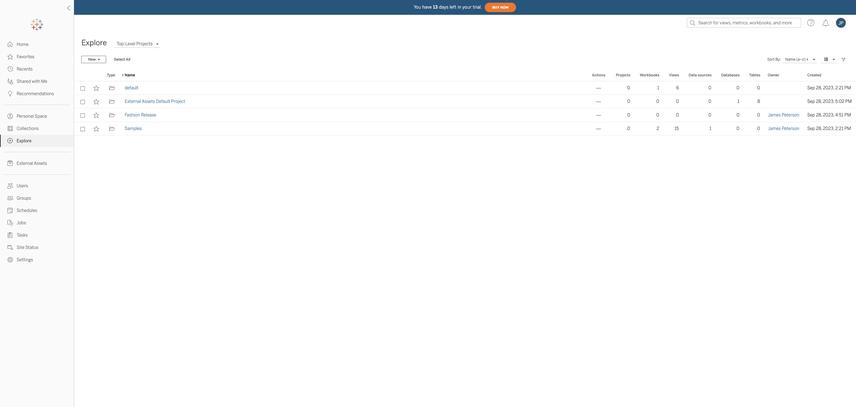 Task type: locate. For each thing, give the bounding box(es) containing it.
external
[[125, 99, 141, 104], [17, 161, 33, 166]]

2:21 up 5:02 at the right
[[836, 86, 844, 91]]

project image for external
[[109, 99, 115, 105]]

settings
[[17, 258, 33, 263]]

1 vertical spatial name
[[125, 73, 135, 78]]

4 by text only_f5he34f image from the top
[[7, 114, 13, 119]]

1 vertical spatial 2:21
[[836, 126, 844, 132]]

28, down sep 28, 2023, 5:02 pm
[[816, 113, 823, 118]]

personal
[[17, 114, 34, 119]]

explore
[[82, 38, 107, 47], [17, 139, 31, 144]]

explore down collections
[[17, 139, 31, 144]]

1 vertical spatial project image
[[109, 113, 115, 118]]

1 vertical spatial james
[[768, 126, 781, 132]]

1 james from the top
[[768, 113, 781, 118]]

1
[[658, 86, 660, 91], [738, 99, 740, 104], [710, 126, 712, 132]]

2 row from the top
[[74, 95, 857, 109]]

1 horizontal spatial projects
[[616, 73, 631, 78]]

1 horizontal spatial 1
[[710, 126, 712, 132]]

4 row from the top
[[74, 122, 857, 136]]

cell down owner
[[765, 82, 804, 95]]

fashion
[[125, 113, 140, 118]]

james for sep 28, 2023, 2:21 pm
[[768, 126, 781, 132]]

sources
[[698, 73, 712, 78]]

7 by text only_f5he34f image from the top
[[7, 233, 13, 238]]

by text only_f5he34f image left external assets
[[7, 161, 13, 166]]

row
[[74, 82, 857, 95], [74, 95, 857, 109], [74, 109, 857, 122], [74, 122, 857, 136]]

top-level projects
[[117, 41, 153, 47]]

by text only_f5he34f image for recommendations
[[7, 91, 13, 97]]

by text only_f5he34f image for favorites
[[7, 54, 13, 60]]

1 horizontal spatial assets
[[142, 99, 155, 104]]

by text only_f5he34f image inside recents link
[[7, 66, 13, 72]]

5 by text only_f5he34f image from the top
[[7, 196, 13, 201]]

by text only_f5he34f image for settings
[[7, 258, 13, 263]]

28, down sep 28, 2023, 4:51 pm
[[816, 126, 823, 132]]

external up users
[[17, 161, 33, 166]]

settings link
[[0, 254, 74, 266]]

your
[[463, 4, 472, 10]]

sep for fashion release
[[808, 113, 815, 118]]

name (a–z) button
[[783, 56, 818, 63]]

projects inside dropdown button
[[136, 41, 153, 47]]

groups link
[[0, 192, 74, 205]]

james peterson link for sep 28, 2023, 4:51 pm
[[768, 109, 800, 122]]

2 peterson from the top
[[782, 126, 800, 132]]

by text only_f5he34f image inside "favorites" link
[[7, 54, 13, 60]]

2 sep from the top
[[808, 99, 815, 104]]

3 sep from the top
[[808, 113, 815, 118]]

2 by text only_f5he34f image from the top
[[7, 79, 13, 84]]

name for name (a–z)
[[786, 57, 796, 61]]

external inside main navigation. press the up and down arrow keys to access links. element
[[17, 161, 33, 166]]

0 vertical spatial james
[[768, 113, 781, 118]]

2:21 down 4:51 at the top right of page
[[836, 126, 844, 132]]

1 row from the top
[[74, 82, 857, 95]]

2023, left 4:51 at the top right of page
[[824, 113, 835, 118]]

by text only_f5he34f image inside groups link
[[7, 196, 13, 201]]

2
[[657, 126, 660, 132]]

me
[[41, 79, 47, 84]]

name up default at the left
[[125, 73, 135, 78]]

0 vertical spatial sep 28, 2023, 2:21 pm
[[808, 86, 851, 91]]

external assets link
[[0, 157, 74, 170]]

by text only_f5he34f image inside users "link"
[[7, 183, 13, 189]]

by text only_f5he34f image inside the external assets link
[[7, 161, 13, 166]]

collections link
[[0, 123, 74, 135]]

sep up sep 28, 2023, 4:51 pm
[[808, 99, 815, 104]]

2 28, from the top
[[816, 99, 823, 104]]

by text only_f5he34f image inside collections link
[[7, 126, 13, 132]]

0 horizontal spatial name
[[125, 73, 135, 78]]

name for name
[[125, 73, 135, 78]]

0 vertical spatial 1
[[658, 86, 660, 91]]

8 by text only_f5he34f image from the top
[[7, 245, 13, 251]]

sep 28, 2023, 4:51 pm
[[808, 113, 851, 118]]

pm down sep 28, 2023, 4:51 pm
[[845, 126, 851, 132]]

2 vertical spatial project image
[[109, 126, 115, 132]]

owner
[[768, 73, 780, 78]]

select
[[114, 57, 125, 62]]

2023,
[[824, 86, 835, 91], [824, 99, 835, 104], [824, 113, 835, 118], [824, 126, 835, 132]]

4 28, from the top
[[816, 126, 823, 132]]

28,
[[816, 86, 823, 91], [816, 99, 823, 104], [816, 113, 823, 118], [816, 126, 823, 132]]

2023, up sep 28, 2023, 5:02 pm
[[824, 86, 835, 91]]

1 cell from the top
[[765, 82, 804, 95]]

0 horizontal spatial explore
[[17, 139, 31, 144]]

28, up sep 28, 2023, 4:51 pm
[[816, 99, 823, 104]]

peterson
[[782, 113, 800, 118], [782, 126, 800, 132]]

2 sep 28, 2023, 2:21 pm from the top
[[808, 126, 851, 132]]

1 horizontal spatial name
[[786, 57, 796, 61]]

peterson for sep 28, 2023, 2:21 pm
[[782, 126, 800, 132]]

you
[[414, 4, 421, 10]]

by text only_f5he34f image inside tasks link
[[7, 233, 13, 238]]

28, down created
[[816, 86, 823, 91]]

3 28, from the top
[[816, 113, 823, 118]]

by text only_f5he34f image left tasks
[[7, 233, 13, 238]]

groups
[[17, 196, 31, 201]]

6
[[677, 86, 679, 91]]

top-level projects button
[[114, 40, 161, 48]]

pm for default
[[845, 86, 851, 91]]

1 james peterson from the top
[[768, 113, 800, 118]]

james peterson link
[[768, 109, 800, 122], [768, 122, 800, 136]]

cell right 8
[[765, 95, 804, 109]]

1 vertical spatial peterson
[[782, 126, 800, 132]]

2:21
[[836, 86, 844, 91], [836, 126, 844, 132]]

0 vertical spatial james peterson
[[768, 113, 800, 118]]

project
[[171, 99, 185, 104]]

assets up release at the left
[[142, 99, 155, 104]]

1 sep 28, 2023, 2:21 pm from the top
[[808, 86, 851, 91]]

by text only_f5he34f image inside the explore 'link'
[[7, 138, 13, 144]]

users link
[[0, 180, 74, 192]]

by text only_f5he34f image left the jobs
[[7, 220, 13, 226]]

by text only_f5he34f image left recents on the left
[[7, 66, 13, 72]]

site
[[17, 245, 24, 251]]

1 sep from the top
[[808, 86, 815, 91]]

project image left samples link
[[109, 126, 115, 132]]

1 vertical spatial external
[[17, 161, 33, 166]]

by text only_f5he34f image inside home link
[[7, 42, 13, 47]]

assets inside main navigation. press the up and down arrow keys to access links. element
[[34, 161, 47, 166]]

row containing samples
[[74, 122, 857, 136]]

select all
[[114, 57, 131, 62]]

fashion release
[[125, 113, 156, 118]]

sep down sep 28, 2023, 4:51 pm
[[808, 126, 815, 132]]

name inside dropdown button
[[786, 57, 796, 61]]

2 cell from the top
[[765, 95, 804, 109]]

james
[[768, 113, 781, 118], [768, 126, 781, 132]]

1 vertical spatial sep 28, 2023, 2:21 pm
[[808, 126, 851, 132]]

6 by text only_f5he34f image from the top
[[7, 220, 13, 226]]

(a–z)
[[797, 57, 806, 61]]

cell
[[765, 82, 804, 95], [765, 95, 804, 109]]

home
[[17, 42, 29, 47]]

1 vertical spatial explore
[[17, 139, 31, 144]]

by text only_f5he34f image inside jobs link
[[7, 220, 13, 226]]

by text only_f5he34f image inside site status link
[[7, 245, 13, 251]]

0 horizontal spatial external
[[17, 161, 33, 166]]

0 vertical spatial project image
[[109, 99, 115, 105]]

1 vertical spatial projects
[[616, 73, 631, 78]]

0 horizontal spatial assets
[[34, 161, 47, 166]]

shared
[[17, 79, 31, 84]]

by text only_f5he34f image for users
[[7, 183, 13, 189]]

0 vertical spatial name
[[786, 57, 796, 61]]

2 james peterson link from the top
[[768, 122, 800, 136]]

28, for external assets default project
[[816, 99, 823, 104]]

2 vertical spatial 1
[[710, 126, 712, 132]]

3 2023, from the top
[[824, 113, 835, 118]]

by text only_f5he34f image for jobs
[[7, 220, 13, 226]]

by:
[[776, 57, 781, 62]]

in
[[458, 4, 462, 10]]

2 2:21 from the top
[[836, 126, 844, 132]]

samples
[[125, 126, 142, 132]]

1 project image from the top
[[109, 99, 115, 105]]

explore link
[[0, 135, 74, 147]]

with
[[32, 79, 40, 84]]

data sources
[[689, 73, 712, 78]]

by text only_f5he34f image left users
[[7, 183, 13, 189]]

1 by text only_f5he34f image from the top
[[7, 42, 13, 47]]

by text only_f5he34f image left favorites
[[7, 54, 13, 60]]

pm up sep 28, 2023, 5:02 pm
[[845, 86, 851, 91]]

0 horizontal spatial projects
[[136, 41, 153, 47]]

28, for fashion release
[[816, 113, 823, 118]]

default
[[156, 99, 170, 104]]

external assets
[[17, 161, 47, 166]]

row containing default
[[74, 82, 857, 95]]

1 vertical spatial 1
[[738, 99, 740, 104]]

by text only_f5he34f image
[[7, 54, 13, 60], [7, 66, 13, 72], [7, 161, 13, 166], [7, 183, 13, 189], [7, 196, 13, 201], [7, 220, 13, 226], [7, 233, 13, 238]]

1 horizontal spatial external
[[125, 99, 141, 104]]

1 vertical spatial assets
[[34, 161, 47, 166]]

by text only_f5he34f image for home
[[7, 42, 13, 47]]

2023, down sep 28, 2023, 4:51 pm
[[824, 126, 835, 132]]

sep 28, 2023, 2:21 pm for 0
[[808, 86, 851, 91]]

sep
[[808, 86, 815, 91], [808, 99, 815, 104], [808, 113, 815, 118], [808, 126, 815, 132]]

2:21 for 1
[[836, 126, 844, 132]]

explore up "new" popup button
[[82, 38, 107, 47]]

row group containing default
[[74, 82, 857, 136]]

2 james from the top
[[768, 126, 781, 132]]

2023, left 5:02 at the right
[[824, 99, 835, 104]]

projects
[[136, 41, 153, 47], [616, 73, 631, 78]]

by text only_f5he34f image
[[7, 42, 13, 47], [7, 79, 13, 84], [7, 91, 13, 97], [7, 114, 13, 119], [7, 126, 13, 132], [7, 138, 13, 144], [7, 208, 13, 214], [7, 245, 13, 251], [7, 258, 13, 263]]

project image for fashion
[[109, 113, 115, 118]]

project image left fashion
[[109, 113, 115, 118]]

3 row from the top
[[74, 109, 857, 122]]

0 vertical spatial projects
[[136, 41, 153, 47]]

1 james peterson link from the top
[[768, 109, 800, 122]]

by text only_f5he34f image inside settings link
[[7, 258, 13, 263]]

by text only_f5he34f image for site status
[[7, 245, 13, 251]]

projects right actions at the right of page
[[616, 73, 631, 78]]

assets inside grid
[[142, 99, 155, 104]]

1 horizontal spatial explore
[[82, 38, 107, 47]]

name inside grid
[[125, 73, 135, 78]]

sep down created
[[808, 86, 815, 91]]

3 by text only_f5he34f image from the top
[[7, 91, 13, 97]]

sort by:
[[768, 57, 781, 62]]

5 by text only_f5he34f image from the top
[[7, 126, 13, 132]]

name
[[786, 57, 796, 61], [125, 73, 135, 78]]

external assets default project link
[[125, 95, 185, 109]]

1 2023, from the top
[[824, 86, 835, 91]]

2023, for external assets default project
[[824, 99, 835, 104]]

sep 28, 2023, 2:21 pm up sep 28, 2023, 5:02 pm
[[808, 86, 851, 91]]

13
[[433, 4, 438, 10]]

2 project image from the top
[[109, 113, 115, 118]]

1 28, from the top
[[816, 86, 823, 91]]

external down 'default' link
[[125, 99, 141, 104]]

1 2:21 from the top
[[836, 86, 844, 91]]

assets up users "link"
[[34, 161, 47, 166]]

type
[[107, 73, 115, 78]]

by text only_f5he34f image inside shared with me link
[[7, 79, 13, 84]]

3 by text only_f5he34f image from the top
[[7, 161, 13, 166]]

project image
[[109, 99, 115, 105], [109, 113, 115, 118], [109, 126, 115, 132]]

0 horizontal spatial 1
[[658, 86, 660, 91]]

shared with me link
[[0, 75, 74, 88]]

15
[[675, 126, 679, 132]]

grid
[[74, 70, 857, 408]]

2 by text only_f5he34f image from the top
[[7, 66, 13, 72]]

project image down project icon
[[109, 99, 115, 105]]

pm right 4:51 at the top right of page
[[845, 113, 851, 118]]

by text only_f5he34f image inside recommendations link
[[7, 91, 13, 97]]

pm right 5:02 at the right
[[846, 99, 852, 104]]

6 by text only_f5he34f image from the top
[[7, 138, 13, 144]]

4 2023, from the top
[[824, 126, 835, 132]]

9 by text only_f5he34f image from the top
[[7, 258, 13, 263]]

assets for external assets
[[34, 161, 47, 166]]

0 vertical spatial external
[[125, 99, 141, 104]]

by text only_f5he34f image for groups
[[7, 196, 13, 201]]

4 by text only_f5he34f image from the top
[[7, 183, 13, 189]]

2 2023, from the top
[[824, 99, 835, 104]]

by text only_f5he34f image for schedules
[[7, 208, 13, 214]]

by text only_f5he34f image inside schedules link
[[7, 208, 13, 214]]

4 sep from the top
[[808, 126, 815, 132]]

sep down sep 28, 2023, 5:02 pm
[[808, 113, 815, 118]]

2023, for fashion release
[[824, 113, 835, 118]]

2 james peterson from the top
[[768, 126, 800, 132]]

all
[[126, 57, 131, 62]]

0 vertical spatial peterson
[[782, 113, 800, 118]]

0 vertical spatial assets
[[142, 99, 155, 104]]

pm for external assets default project
[[846, 99, 852, 104]]

select all button
[[110, 56, 135, 63]]

pm
[[845, 86, 851, 91], [846, 99, 852, 104], [845, 113, 851, 118], [845, 126, 851, 132]]

7 by text only_f5he34f image from the top
[[7, 208, 13, 214]]

name left the (a–z)
[[786, 57, 796, 61]]

by text only_f5he34f image inside "personal space" link
[[7, 114, 13, 119]]

1 by text only_f5he34f image from the top
[[7, 54, 13, 60]]

site status
[[17, 245, 38, 251]]

sep 28, 2023, 2:21 pm down sep 28, 2023, 4:51 pm
[[808, 126, 851, 132]]

explore inside 'link'
[[17, 139, 31, 144]]

samples link
[[125, 122, 142, 136]]

james peterson for sep 28, 2023, 2:21 pm
[[768, 126, 800, 132]]

by text only_f5he34f image left groups
[[7, 196, 13, 201]]

1 vertical spatial james peterson
[[768, 126, 800, 132]]

0 vertical spatial 2:21
[[836, 86, 844, 91]]

2023, for default
[[824, 86, 835, 91]]

external for external assets default project
[[125, 99, 141, 104]]

assets
[[142, 99, 155, 104], [34, 161, 47, 166]]

projects right level
[[136, 41, 153, 47]]

james peterson
[[768, 113, 800, 118], [768, 126, 800, 132]]

1 peterson from the top
[[782, 113, 800, 118]]

row group
[[74, 82, 857, 136]]



Task type: describe. For each thing, give the bounding box(es) containing it.
site status link
[[0, 242, 74, 254]]

peterson for sep 28, 2023, 4:51 pm
[[782, 113, 800, 118]]

shared with me
[[17, 79, 47, 84]]

by text only_f5he34f image for tasks
[[7, 233, 13, 238]]

4:51
[[836, 113, 844, 118]]

8
[[758, 99, 761, 104]]

have
[[423, 4, 432, 10]]

default
[[125, 86, 138, 91]]

28, for default
[[816, 86, 823, 91]]

by text only_f5he34f image for collections
[[7, 126, 13, 132]]

days
[[439, 4, 449, 10]]

by text only_f5he34f image for recents
[[7, 66, 13, 72]]

by text only_f5he34f image for personal space
[[7, 114, 13, 119]]

schedules link
[[0, 205, 74, 217]]

now
[[501, 5, 509, 9]]

cell for sep 28, 2023, 2:21 pm
[[765, 82, 804, 95]]

jobs
[[17, 221, 26, 226]]

james peterson link for sep 28, 2023, 2:21 pm
[[768, 122, 800, 136]]

buy
[[493, 5, 500, 9]]

sort
[[768, 57, 775, 62]]

space
[[35, 114, 47, 119]]

views
[[669, 73, 680, 78]]

status
[[25, 245, 38, 251]]

grid containing default
[[74, 70, 857, 408]]

databases
[[722, 73, 740, 78]]

actions
[[592, 73, 606, 78]]

3 project image from the top
[[109, 126, 115, 132]]

project image
[[109, 86, 115, 91]]

release
[[141, 113, 156, 118]]

by text only_f5he34f image for external assets
[[7, 161, 13, 166]]

recents
[[17, 67, 33, 72]]

navigation panel element
[[0, 19, 74, 266]]

external assets default project
[[125, 99, 185, 104]]

by text only_f5he34f image for shared with me
[[7, 79, 13, 84]]

list view image
[[824, 57, 829, 62]]

jobs link
[[0, 217, 74, 229]]

left
[[450, 4, 457, 10]]

row containing external assets default project
[[74, 95, 857, 109]]

favorites link
[[0, 51, 74, 63]]

sep 28, 2023, 2:21 pm for 1
[[808, 126, 851, 132]]

you have 13 days left in your trial.
[[414, 4, 482, 10]]

recommendations link
[[0, 88, 74, 100]]

james peterson for sep 28, 2023, 4:51 pm
[[768, 113, 800, 118]]

workbooks
[[640, 73, 660, 78]]

new
[[88, 57, 96, 62]]

tables
[[750, 73, 761, 78]]

level
[[125, 41, 135, 47]]

buy now button
[[485, 2, 517, 12]]

2:21 for 0
[[836, 86, 844, 91]]

tasks
[[17, 233, 28, 238]]

schedules
[[17, 208, 37, 214]]

2 horizontal spatial 1
[[738, 99, 740, 104]]

sep for default
[[808, 86, 815, 91]]

recents link
[[0, 63, 74, 75]]

28, for samples
[[816, 126, 823, 132]]

recommendations
[[17, 91, 54, 97]]

sep 28, 2023, 5:02 pm
[[808, 99, 852, 104]]

pm for samples
[[845, 126, 851, 132]]

top-
[[117, 41, 125, 47]]

assets for external assets default project
[[142, 99, 155, 104]]

collections
[[17, 126, 39, 132]]

row containing fashion release
[[74, 109, 857, 122]]

pm for fashion release
[[845, 113, 851, 118]]

default link
[[125, 82, 138, 95]]

2023, for samples
[[824, 126, 835, 132]]

favorites
[[17, 54, 34, 60]]

buy now
[[493, 5, 509, 9]]

personal space link
[[0, 110, 74, 123]]

sep for external assets default project
[[808, 99, 815, 104]]

fashion release link
[[125, 109, 156, 122]]

users
[[17, 184, 28, 189]]

home link
[[0, 38, 74, 51]]

data
[[689, 73, 697, 78]]

0 vertical spatial explore
[[82, 38, 107, 47]]

personal space
[[17, 114, 47, 119]]

tasks link
[[0, 229, 74, 242]]

new button
[[82, 56, 106, 63]]

Search for views, metrics, workbooks, and more text field
[[687, 18, 802, 28]]

created
[[808, 73, 822, 78]]

james for sep 28, 2023, 4:51 pm
[[768, 113, 781, 118]]

5:02
[[836, 99, 845, 104]]

cell for sep 28, 2023, 5:02 pm
[[765, 95, 804, 109]]

by text only_f5he34f image for explore
[[7, 138, 13, 144]]

sep for samples
[[808, 126, 815, 132]]

main navigation. press the up and down arrow keys to access links. element
[[0, 38, 74, 266]]

external for external assets
[[17, 161, 33, 166]]

name (a–z)
[[786, 57, 806, 61]]

trial.
[[473, 4, 482, 10]]



Task type: vqa. For each thing, say whether or not it's contained in the screenshot.
Name
yes



